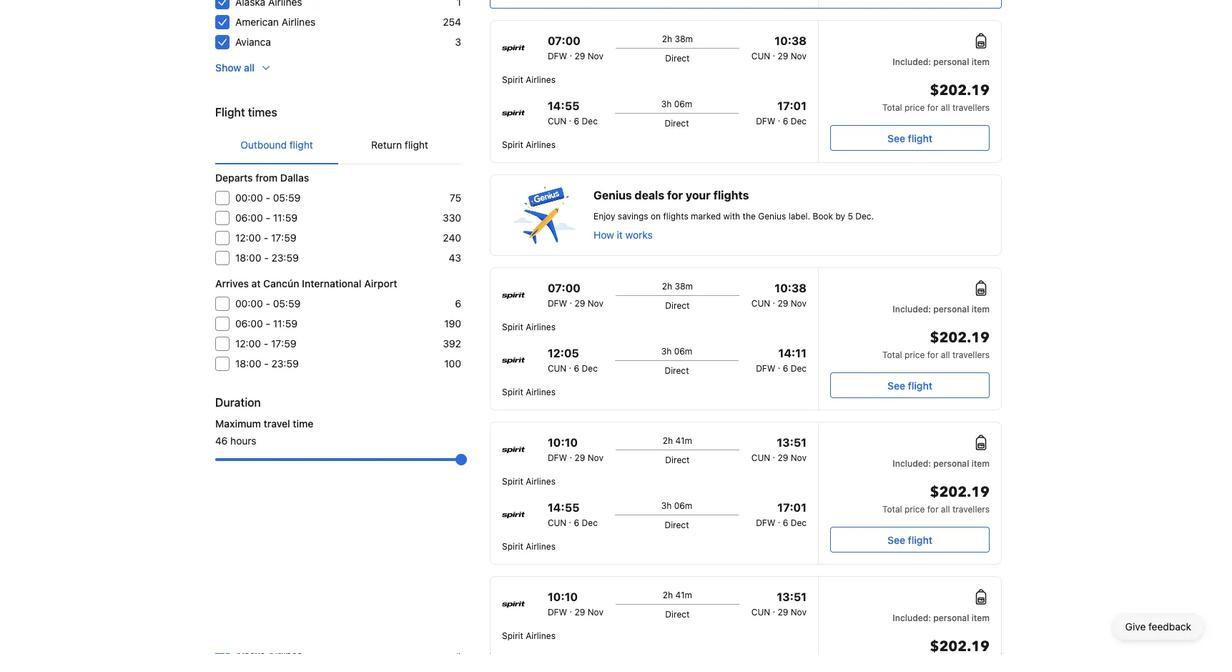 Task type: describe. For each thing, give the bounding box(es) containing it.
17:01 for 13:51
[[778, 501, 807, 515]]

1 10:10 dfw . 29 nov from the top
[[548, 436, 604, 463]]

outbound
[[241, 139, 287, 151]]

4 spirit airlines from the top
[[502, 387, 556, 397]]

43
[[449, 252, 461, 264]]

7 spirit from the top
[[502, 631, 524, 641]]

18:00 - 23:59 for at
[[235, 358, 299, 370]]

4 spirit from the top
[[502, 387, 524, 397]]

enjoy savings on flights marked with the genius label. book by 5 dec.
[[594, 211, 874, 221]]

190
[[444, 318, 461, 330]]

$202.19 for first the see flight button from the top of the page
[[930, 81, 990, 101]]

at
[[252, 278, 261, 290]]

show
[[215, 62, 241, 74]]

2h for 2nd the see flight button from the bottom of the page
[[662, 281, 673, 291]]

- for 330
[[266, 212, 270, 224]]

6 spirit airlines from the top
[[502, 542, 556, 552]]

see flight for first the see flight button from the top of the page
[[888, 132, 933, 144]]

give feedback
[[1126, 621, 1192, 633]]

2h 38m for 14:55
[[662, 34, 693, 44]]

genius image
[[514, 187, 577, 244]]

1 travellers from the top
[[953, 102, 990, 112]]

38m for 14:11
[[675, 281, 693, 291]]

12:05 cun . 6 dec
[[548, 347, 598, 373]]

all for first the see flight button from the top of the page
[[941, 102, 951, 112]]

330
[[443, 212, 461, 224]]

works
[[626, 229, 653, 241]]

cancún
[[263, 278, 299, 290]]

17:01 for 10:38
[[778, 99, 807, 113]]

genius deals for your flights
[[594, 189, 749, 202]]

for for first the see flight button from the top of the page
[[928, 102, 939, 112]]

on
[[651, 211, 661, 221]]

23:59 for dallas
[[272, 252, 299, 264]]

05:59 for cancún
[[273, 298, 301, 310]]

06:00 - 11:59 for from
[[235, 212, 298, 224]]

with
[[724, 211, 741, 221]]

12:00 - 17:59 for at
[[235, 338, 297, 350]]

it
[[617, 229, 623, 241]]

14:11 dfw . 6 dec
[[756, 347, 807, 373]]

3h 06m for first the see flight button from the top of the page
[[662, 99, 693, 109]]

4 personal from the top
[[934, 613, 970, 623]]

from
[[256, 172, 278, 184]]

18:00 for arrives
[[235, 358, 261, 370]]

avianca
[[235, 36, 271, 48]]

10:38 cun . 29 nov for 17:01
[[752, 34, 807, 61]]

06m for third the see flight button from the top of the page
[[674, 501, 693, 511]]

american airlines
[[235, 16, 316, 28]]

3 spirit from the top
[[502, 322, 524, 332]]

total for third the see flight button from the top of the page
[[883, 504, 903, 514]]

maximum
[[215, 418, 261, 430]]

how it works
[[594, 229, 653, 241]]

cun inside 12:05 cun . 6 dec
[[548, 363, 567, 373]]

3h 06m for 2nd the see flight button from the bottom of the page
[[662, 346, 693, 356]]

see for first the see flight button from the top of the page
[[888, 132, 906, 144]]

3h 06m for third the see flight button from the top of the page
[[662, 501, 693, 511]]

outbound flight button
[[215, 127, 338, 164]]

all for third the see flight button from the top of the page
[[941, 504, 951, 514]]

10:38 for 14:11
[[775, 282, 807, 295]]

flight
[[215, 106, 245, 119]]

2 2h 41m from the top
[[663, 590, 693, 600]]

savings
[[618, 211, 649, 221]]

12:00 for departs
[[235, 232, 261, 244]]

06:00 - 11:59 for at
[[235, 318, 298, 330]]

3 travellers from the top
[[953, 504, 990, 514]]

17:59 for dallas
[[271, 232, 297, 244]]

1 10:10 from the top
[[548, 436, 578, 450]]

all inside 'button'
[[244, 62, 255, 74]]

3
[[455, 36, 461, 48]]

46
[[215, 435, 228, 447]]

14:55 cun . 6 dec for 10:10
[[548, 501, 598, 528]]

1 see flight button from the top
[[831, 125, 990, 151]]

item for third the see flight button from the top of the page
[[972, 459, 990, 469]]

times
[[248, 106, 277, 119]]

07:00 for 14:55
[[548, 34, 581, 48]]

00:00 - 05:59 for at
[[235, 298, 301, 310]]

3 see flight button from the top
[[831, 527, 990, 553]]

7 spirit airlines from the top
[[502, 631, 556, 641]]

deals
[[635, 189, 665, 202]]

time
[[293, 418, 314, 430]]

00:00 for departs
[[235, 192, 263, 204]]

outbound flight
[[241, 139, 313, 151]]

1 13:51 from the top
[[777, 436, 807, 450]]

2 travellers from the top
[[953, 350, 990, 360]]

arrives at cancún international airport
[[215, 278, 397, 290]]

2 spirit from the top
[[502, 140, 524, 150]]

included: personal item for first the see flight button from the top of the page
[[893, 57, 990, 67]]

05:59 for dallas
[[273, 192, 301, 204]]

38m for 17:01
[[675, 34, 693, 44]]

14:55 cun . 6 dec for 07:00
[[548, 99, 598, 126]]

4 item from the top
[[972, 613, 990, 623]]

2h for third the see flight button from the top of the page
[[663, 436, 673, 446]]

2h for first the see flight button from the top of the page
[[662, 34, 673, 44]]

$202.19 total price for all travellers for third the see flight button from the top of the page
[[883, 483, 990, 514]]

12:00 for arrives
[[235, 338, 261, 350]]

. inside 14:11 dfw . 6 dec
[[778, 361, 781, 371]]

dec.
[[856, 211, 874, 221]]

- for 392
[[264, 338, 268, 350]]

dallas
[[280, 172, 309, 184]]

0 vertical spatial flights
[[714, 189, 749, 202]]

11:59 for dallas
[[273, 212, 298, 224]]

flight for outbound flight button
[[290, 139, 313, 151]]

departs from dallas
[[215, 172, 309, 184]]

$202.19 total price for all travellers for 2nd the see flight button from the bottom of the page
[[883, 328, 990, 360]]

5
[[848, 211, 854, 221]]

1 13:51 cun . 29 nov from the top
[[752, 436, 807, 463]]

3 spirit airlines from the top
[[502, 322, 556, 332]]

17:59 for cancún
[[271, 338, 297, 350]]

2 spirit airlines from the top
[[502, 140, 556, 150]]

2 see flight button from the top
[[831, 373, 990, 399]]

254
[[443, 16, 461, 28]]

marked
[[691, 211, 721, 221]]

price for first the see flight button from the top of the page
[[905, 102, 925, 112]]

show all
[[215, 62, 255, 74]]

maximum travel time 46 hours
[[215, 418, 314, 447]]

how it works button
[[594, 228, 990, 243]]

included: for first the see flight button from the top of the page
[[893, 57, 932, 67]]

total for first the see flight button from the top of the page
[[883, 102, 903, 112]]

your
[[686, 189, 711, 202]]

2h 38m for 12:05
[[662, 281, 693, 291]]

departs
[[215, 172, 253, 184]]

the
[[743, 211, 756, 221]]

flight for third the see flight button from the top of the page
[[908, 534, 933, 546]]

12:05
[[548, 347, 579, 360]]

1 spirit airlines from the top
[[502, 74, 556, 84]]

100
[[445, 358, 461, 370]]

see flight for 2nd the see flight button from the bottom of the page
[[888, 380, 933, 392]]

for for 2nd the see flight button from the bottom of the page
[[928, 350, 939, 360]]

$202.19 for 2nd the see flight button from the bottom of the page
[[930, 328, 990, 348]]

american
[[235, 16, 279, 28]]

flight times
[[215, 106, 277, 119]]

12:00 - 17:59 for from
[[235, 232, 297, 244]]



Task type: vqa. For each thing, say whether or not it's contained in the screenshot.
'17:59' associated with Cancún
yes



Task type: locate. For each thing, give the bounding box(es) containing it.
12:00
[[235, 232, 261, 244], [235, 338, 261, 350]]

12:00 up duration in the bottom of the page
[[235, 338, 261, 350]]

1 07:00 from the top
[[548, 34, 581, 48]]

- for 240
[[264, 232, 268, 244]]

spirit
[[502, 74, 524, 84], [502, 140, 524, 150], [502, 322, 524, 332], [502, 387, 524, 397], [502, 477, 524, 487], [502, 542, 524, 552], [502, 631, 524, 641]]

3 3h 06m from the top
[[662, 501, 693, 511]]

2 $202.19 from the top
[[930, 328, 990, 348]]

17:59 up cancún
[[271, 232, 297, 244]]

0 vertical spatial 41m
[[676, 436, 693, 446]]

2 total from the top
[[883, 350, 903, 360]]

return flight button
[[338, 127, 461, 164]]

- for 75
[[266, 192, 270, 204]]

0 vertical spatial 18:00 - 23:59
[[235, 252, 299, 264]]

1 23:59 from the top
[[272, 252, 299, 264]]

06:00 for departs
[[235, 212, 263, 224]]

2 vertical spatial see flight
[[888, 534, 933, 546]]

2 vertical spatial total
[[883, 504, 903, 514]]

14:55 for 10:10
[[548, 501, 580, 515]]

1 vertical spatial 07:00
[[548, 282, 581, 295]]

dec inside 12:05 cun . 6 dec
[[582, 363, 598, 373]]

13:51 cun . 29 nov
[[752, 436, 807, 463], [752, 591, 807, 617]]

1 vertical spatial 06:00 - 11:59
[[235, 318, 298, 330]]

1 06:00 - 11:59 from the top
[[235, 212, 298, 224]]

23:59 up travel
[[272, 358, 299, 370]]

1 vertical spatial 12:00 - 17:59
[[235, 338, 297, 350]]

1 17:59 from the top
[[271, 232, 297, 244]]

05:59 down cancún
[[273, 298, 301, 310]]

2 price from the top
[[905, 350, 925, 360]]

genius up enjoy
[[594, 189, 632, 202]]

2 2h 38m from the top
[[662, 281, 693, 291]]

0 vertical spatial 13:51 cun . 29 nov
[[752, 436, 807, 463]]

2 17:01 from the top
[[778, 501, 807, 515]]

1 vertical spatial 12:00
[[235, 338, 261, 350]]

personal for 2nd the see flight button from the bottom of the page
[[934, 304, 970, 314]]

3h for third the see flight button from the top of the page
[[662, 501, 672, 511]]

travel
[[264, 418, 290, 430]]

0 vertical spatial see
[[888, 132, 906, 144]]

1 horizontal spatial genius
[[759, 211, 787, 221]]

1 vertical spatial 13:51
[[777, 591, 807, 604]]

41m
[[676, 436, 693, 446], [676, 590, 693, 600]]

11:59 down cancún
[[273, 318, 298, 330]]

dec inside 14:11 dfw . 6 dec
[[791, 363, 807, 373]]

5 spirit from the top
[[502, 477, 524, 487]]

flight for 2nd the see flight button from the bottom of the page
[[908, 380, 933, 392]]

2 14:55 cun . 6 dec from the top
[[548, 501, 598, 528]]

1 12:00 from the top
[[235, 232, 261, 244]]

flight for first the see flight button from the top of the page
[[908, 132, 933, 144]]

14:11
[[779, 347, 807, 360]]

2 06:00 from the top
[[235, 318, 263, 330]]

return flight
[[371, 139, 428, 151]]

1 vertical spatial see flight button
[[831, 373, 990, 399]]

see flight
[[888, 132, 933, 144], [888, 380, 933, 392], [888, 534, 933, 546]]

1 3h from the top
[[662, 99, 672, 109]]

0 vertical spatial 11:59
[[273, 212, 298, 224]]

07:00
[[548, 34, 581, 48], [548, 282, 581, 295]]

3 see from the top
[[888, 534, 906, 546]]

0 vertical spatial 06:00 - 11:59
[[235, 212, 298, 224]]

2 00:00 from the top
[[235, 298, 263, 310]]

international
[[302, 278, 362, 290]]

1 10:38 from the top
[[775, 34, 807, 48]]

1 vertical spatial see flight
[[888, 380, 933, 392]]

10:38
[[775, 34, 807, 48], [775, 282, 807, 295]]

06:00 down departs from dallas
[[235, 212, 263, 224]]

0 vertical spatial travellers
[[953, 102, 990, 112]]

2 10:38 from the top
[[775, 282, 807, 295]]

6
[[574, 116, 580, 126], [783, 116, 789, 126], [455, 298, 461, 310], [574, 363, 580, 373], [783, 363, 789, 373], [574, 518, 580, 528], [783, 518, 789, 528]]

1 vertical spatial 14:55
[[548, 501, 580, 515]]

2 vertical spatial 3h
[[662, 501, 672, 511]]

23:59 for cancún
[[272, 358, 299, 370]]

2 vertical spatial $202.19
[[930, 483, 990, 503]]

11:59
[[273, 212, 298, 224], [273, 318, 298, 330]]

2 12:00 from the top
[[235, 338, 261, 350]]

0 vertical spatial 2h 38m
[[662, 34, 693, 44]]

enjoy
[[594, 211, 616, 221]]

flights right on
[[664, 211, 689, 221]]

1 vertical spatial 07:00 dfw . 29 nov
[[548, 282, 604, 308]]

2 10:10 from the top
[[548, 591, 578, 604]]

2 06:00 - 11:59 from the top
[[235, 318, 298, 330]]

06m
[[674, 99, 693, 109], [674, 346, 693, 356], [674, 501, 693, 511]]

included: personal item for third the see flight button from the top of the page
[[893, 459, 990, 469]]

00:00 down at
[[235, 298, 263, 310]]

5 spirit airlines from the top
[[502, 477, 556, 487]]

- for 100
[[264, 358, 269, 370]]

3 see flight from the top
[[888, 534, 933, 546]]

1 vertical spatial 11:59
[[273, 318, 298, 330]]

1 horizontal spatial flights
[[714, 189, 749, 202]]

17:59
[[271, 232, 297, 244], [271, 338, 297, 350]]

2 $202.19 total price for all travellers from the top
[[883, 328, 990, 360]]

3 included: from the top
[[893, 459, 932, 469]]

1 17:01 from the top
[[778, 99, 807, 113]]

1 2h 41m from the top
[[663, 436, 693, 446]]

feedback
[[1149, 621, 1192, 633]]

show all button
[[210, 55, 278, 81]]

2 06m from the top
[[674, 346, 693, 356]]

05:59 down the dallas
[[273, 192, 301, 204]]

2 23:59 from the top
[[272, 358, 299, 370]]

1 vertical spatial 2h 38m
[[662, 281, 693, 291]]

1 vertical spatial 06m
[[674, 346, 693, 356]]

see for 2nd the see flight button from the bottom of the page
[[888, 380, 906, 392]]

12:00 - 17:59 up at
[[235, 232, 297, 244]]

3 item from the top
[[972, 459, 990, 469]]

0 vertical spatial price
[[905, 102, 925, 112]]

1 06m from the top
[[674, 99, 693, 109]]

flights up the with
[[714, 189, 749, 202]]

1 11:59 from the top
[[273, 212, 298, 224]]

item for 2nd the see flight button from the bottom of the page
[[972, 304, 990, 314]]

1 vertical spatial $202.19 total price for all travellers
[[883, 328, 990, 360]]

1 00:00 - 05:59 from the top
[[235, 192, 301, 204]]

0 vertical spatial 2h 41m
[[663, 436, 693, 446]]

0 vertical spatial 17:01 dfw . 6 dec
[[756, 99, 807, 126]]

1 vertical spatial price
[[905, 350, 925, 360]]

2 07:00 dfw . 29 nov from the top
[[548, 282, 604, 308]]

direct
[[666, 53, 690, 63], [665, 118, 689, 128], [666, 301, 690, 311], [665, 366, 689, 376], [666, 455, 690, 465], [665, 520, 689, 530], [666, 610, 690, 620]]

included:
[[893, 57, 932, 67], [893, 304, 932, 314], [893, 459, 932, 469], [893, 613, 932, 623]]

4 included: personal item from the top
[[893, 613, 990, 623]]

0 vertical spatial 14:55 cun . 6 dec
[[548, 99, 598, 126]]

total for 2nd the see flight button from the bottom of the page
[[883, 350, 903, 360]]

give feedback button
[[1114, 615, 1203, 640]]

11:59 for cancún
[[273, 318, 298, 330]]

2 18:00 from the top
[[235, 358, 261, 370]]

06:00 for arrives
[[235, 318, 263, 330]]

by
[[836, 211, 846, 221]]

07:00 dfw . 29 nov for 14:55
[[548, 34, 604, 61]]

12:00 up at
[[235, 232, 261, 244]]

0 vertical spatial 3h
[[662, 99, 672, 109]]

06:00
[[235, 212, 263, 224], [235, 318, 263, 330]]

0 vertical spatial see flight button
[[831, 125, 990, 151]]

-
[[266, 192, 270, 204], [266, 212, 270, 224], [264, 232, 268, 244], [264, 252, 269, 264], [266, 298, 270, 310], [266, 318, 270, 330], [264, 338, 268, 350], [264, 358, 269, 370]]

2 13:51 cun . 29 nov from the top
[[752, 591, 807, 617]]

1 05:59 from the top
[[273, 192, 301, 204]]

0 vertical spatial 06:00
[[235, 212, 263, 224]]

1 vertical spatial $202.19
[[930, 328, 990, 348]]

1 vertical spatial travellers
[[953, 350, 990, 360]]

1 item from the top
[[972, 57, 990, 67]]

3 06m from the top
[[674, 501, 693, 511]]

1 vertical spatial 10:38 cun . 29 nov
[[752, 282, 807, 308]]

2 see flight from the top
[[888, 380, 933, 392]]

00:00
[[235, 192, 263, 204], [235, 298, 263, 310]]

price
[[905, 102, 925, 112], [905, 350, 925, 360], [905, 504, 925, 514]]

dfw inside 14:11 dfw . 6 dec
[[756, 363, 776, 373]]

- for 190
[[266, 318, 270, 330]]

75
[[450, 192, 461, 204]]

3 price from the top
[[905, 504, 925, 514]]

0 vertical spatial 00:00
[[235, 192, 263, 204]]

0 vertical spatial 17:01
[[778, 99, 807, 113]]

0 horizontal spatial genius
[[594, 189, 632, 202]]

1 vertical spatial 38m
[[675, 281, 693, 291]]

1 total from the top
[[883, 102, 903, 112]]

2 vertical spatial 06m
[[674, 501, 693, 511]]

0 horizontal spatial flights
[[664, 211, 689, 221]]

1 12:00 - 17:59 from the top
[[235, 232, 297, 244]]

1 price from the top
[[905, 102, 925, 112]]

05:59
[[273, 192, 301, 204], [273, 298, 301, 310]]

all
[[244, 62, 255, 74], [941, 102, 951, 112], [941, 350, 951, 360], [941, 504, 951, 514]]

hours
[[230, 435, 257, 447]]

29
[[575, 51, 585, 61], [778, 51, 789, 61], [575, 298, 585, 308], [778, 298, 789, 308], [575, 453, 585, 463], [778, 453, 789, 463], [575, 607, 585, 617], [778, 607, 789, 617]]

10:38 cun . 29 nov for 14:11
[[752, 282, 807, 308]]

18:00 - 23:59
[[235, 252, 299, 264], [235, 358, 299, 370]]

07:00 dfw . 29 nov for 12:05
[[548, 282, 604, 308]]

$202.19 for third the see flight button from the top of the page
[[930, 483, 990, 503]]

2 07:00 from the top
[[548, 282, 581, 295]]

included: for 2nd the see flight button from the bottom of the page
[[893, 304, 932, 314]]

2 vertical spatial see flight button
[[831, 527, 990, 553]]

3h 06m
[[662, 99, 693, 109], [662, 346, 693, 356], [662, 501, 693, 511]]

personal for first the see flight button from the top of the page
[[934, 57, 970, 67]]

1 see flight from the top
[[888, 132, 933, 144]]

14:55 for 07:00
[[548, 99, 580, 113]]

0 vertical spatial 23:59
[[272, 252, 299, 264]]

1 vertical spatial 05:59
[[273, 298, 301, 310]]

price for third the see flight button from the top of the page
[[905, 504, 925, 514]]

17:01 dfw . 6 dec for 10:38
[[756, 99, 807, 126]]

see for third the see flight button from the top of the page
[[888, 534, 906, 546]]

14:55
[[548, 99, 580, 113], [548, 501, 580, 515]]

1 14:55 from the top
[[548, 99, 580, 113]]

00:00 - 05:59 for from
[[235, 192, 301, 204]]

2 vertical spatial $202.19 total price for all travellers
[[883, 483, 990, 514]]

1 18:00 from the top
[[235, 252, 261, 264]]

dec
[[582, 116, 598, 126], [791, 116, 807, 126], [582, 363, 598, 373], [791, 363, 807, 373], [582, 518, 598, 528], [791, 518, 807, 528]]

0 vertical spatial 12:00 - 17:59
[[235, 232, 297, 244]]

0 vertical spatial 38m
[[675, 34, 693, 44]]

item for first the see flight button from the top of the page
[[972, 57, 990, 67]]

0 vertical spatial 05:59
[[273, 192, 301, 204]]

flights
[[714, 189, 749, 202], [664, 211, 689, 221]]

23:59 up cancún
[[272, 252, 299, 264]]

06m for first the see flight button from the top of the page
[[674, 99, 693, 109]]

11:59 down the dallas
[[273, 212, 298, 224]]

1 vertical spatial 2h 41m
[[663, 590, 693, 600]]

10:38 cun . 29 nov
[[752, 34, 807, 61], [752, 282, 807, 308]]

personal for third the see flight button from the top of the page
[[934, 459, 970, 469]]

item
[[972, 57, 990, 67], [972, 304, 990, 314], [972, 459, 990, 469], [972, 613, 990, 623]]

1 vertical spatial 14:55 cun . 6 dec
[[548, 501, 598, 528]]

1 vertical spatial see
[[888, 380, 906, 392]]

00:00 down departs from dallas
[[235, 192, 263, 204]]

06:00 - 11:59 down from
[[235, 212, 298, 224]]

airlines
[[282, 16, 316, 28], [526, 74, 556, 84], [526, 140, 556, 150], [526, 322, 556, 332], [526, 387, 556, 397], [526, 477, 556, 487], [526, 542, 556, 552], [526, 631, 556, 641]]

- for 43
[[264, 252, 269, 264]]

give
[[1126, 621, 1146, 633]]

return
[[371, 139, 402, 151]]

3h for 2nd the see flight button from the bottom of the page
[[662, 346, 672, 356]]

0 vertical spatial 3h 06m
[[662, 99, 693, 109]]

1 vertical spatial 06:00
[[235, 318, 263, 330]]

1 41m from the top
[[676, 436, 693, 446]]

18:00 for departs
[[235, 252, 261, 264]]

2 vertical spatial price
[[905, 504, 925, 514]]

3 total from the top
[[883, 504, 903, 514]]

2 17:59 from the top
[[271, 338, 297, 350]]

1 2h 38m from the top
[[662, 34, 693, 44]]

0 vertical spatial 18:00
[[235, 252, 261, 264]]

2 05:59 from the top
[[273, 298, 301, 310]]

6 inside 12:05 cun . 6 dec
[[574, 363, 580, 373]]

total
[[883, 102, 903, 112], [883, 350, 903, 360], [883, 504, 903, 514]]

06:00 down at
[[235, 318, 263, 330]]

2 vertical spatial travellers
[[953, 504, 990, 514]]

1 vertical spatial 18:00
[[235, 358, 261, 370]]

2 14:55 from the top
[[548, 501, 580, 515]]

18:00 - 23:59 for from
[[235, 252, 299, 264]]

2 41m from the top
[[676, 590, 693, 600]]

for for third the see flight button from the top of the page
[[928, 504, 939, 514]]

06m for 2nd the see flight button from the bottom of the page
[[674, 346, 693, 356]]

see flight for third the see flight button from the top of the page
[[888, 534, 933, 546]]

2 included: personal item from the top
[[893, 304, 990, 314]]

3h
[[662, 99, 672, 109], [662, 346, 672, 356], [662, 501, 672, 511]]

airport
[[364, 278, 397, 290]]

1 included: personal item from the top
[[893, 57, 990, 67]]

0 vertical spatial 17:59
[[271, 232, 297, 244]]

00:00 - 05:59 down from
[[235, 192, 301, 204]]

2 10:38 cun . 29 nov from the top
[[752, 282, 807, 308]]

duration
[[215, 396, 261, 410]]

6 inside 14:11 dfw . 6 dec
[[783, 363, 789, 373]]

240
[[443, 232, 461, 244]]

0 vertical spatial genius
[[594, 189, 632, 202]]

0 vertical spatial 00:00 - 05:59
[[235, 192, 301, 204]]

book
[[813, 211, 834, 221]]

0 vertical spatial 10:38 cun . 29 nov
[[752, 34, 807, 61]]

06:00 - 11:59 down at
[[235, 318, 298, 330]]

0 vertical spatial 12:00
[[235, 232, 261, 244]]

spirit airlines
[[502, 74, 556, 84], [502, 140, 556, 150], [502, 322, 556, 332], [502, 387, 556, 397], [502, 477, 556, 487], [502, 542, 556, 552], [502, 631, 556, 641]]

2 item from the top
[[972, 304, 990, 314]]

0 vertical spatial 10:38
[[775, 34, 807, 48]]

1 vertical spatial 23:59
[[272, 358, 299, 370]]

07:00 for 12:05
[[548, 282, 581, 295]]

0 vertical spatial 06m
[[674, 99, 693, 109]]

2 see from the top
[[888, 380, 906, 392]]

0 vertical spatial 10:10
[[548, 436, 578, 450]]

1 vertical spatial 10:10
[[548, 591, 578, 604]]

1 10:38 cun . 29 nov from the top
[[752, 34, 807, 61]]

see
[[888, 132, 906, 144], [888, 380, 906, 392], [888, 534, 906, 546]]

07:00 dfw . 29 nov
[[548, 34, 604, 61], [548, 282, 604, 308]]

1 vertical spatial 10:38
[[775, 282, 807, 295]]

genius
[[594, 189, 632, 202], [759, 211, 787, 221]]

0 vertical spatial 07:00
[[548, 34, 581, 48]]

2 13:51 from the top
[[777, 591, 807, 604]]

1 vertical spatial 3h
[[662, 346, 672, 356]]

1 vertical spatial 17:01
[[778, 501, 807, 515]]

1 07:00 dfw . 29 nov from the top
[[548, 34, 604, 61]]

10:10 dfw . 29 nov
[[548, 436, 604, 463], [548, 591, 604, 617]]

0 vertical spatial 13:51
[[777, 436, 807, 450]]

1 spirit from the top
[[502, 74, 524, 84]]

1 18:00 - 23:59 from the top
[[235, 252, 299, 264]]

- for 6
[[266, 298, 270, 310]]

included: personal item
[[893, 57, 990, 67], [893, 304, 990, 314], [893, 459, 990, 469], [893, 613, 990, 623]]

3 $202.19 from the top
[[930, 483, 990, 503]]

1 vertical spatial 17:59
[[271, 338, 297, 350]]

17:01 dfw . 6 dec for 13:51
[[756, 501, 807, 528]]

0 vertical spatial $202.19 total price for all travellers
[[883, 81, 990, 112]]

included: personal item for 2nd the see flight button from the bottom of the page
[[893, 304, 990, 314]]

2 included: from the top
[[893, 304, 932, 314]]

included: for third the see flight button from the top of the page
[[893, 459, 932, 469]]

23:59
[[272, 252, 299, 264], [272, 358, 299, 370]]

tab list containing outbound flight
[[215, 127, 461, 165]]

price for 2nd the see flight button from the bottom of the page
[[905, 350, 925, 360]]

13:51
[[777, 436, 807, 450], [777, 591, 807, 604]]

1 vertical spatial genius
[[759, 211, 787, 221]]

2 00:00 - 05:59 from the top
[[235, 298, 301, 310]]

tab list
[[215, 127, 461, 165]]

2 38m from the top
[[675, 281, 693, 291]]

2 3h 06m from the top
[[662, 346, 693, 356]]

1 vertical spatial 00:00 - 05:59
[[235, 298, 301, 310]]

1 14:55 cun . 6 dec from the top
[[548, 99, 598, 126]]

00:00 for arrives
[[235, 298, 263, 310]]

2 personal from the top
[[934, 304, 970, 314]]

label.
[[789, 211, 811, 221]]

cun
[[752, 51, 771, 61], [548, 116, 567, 126], [752, 298, 771, 308], [548, 363, 567, 373], [752, 453, 771, 463], [548, 518, 567, 528], [752, 607, 771, 617]]

see flight button
[[831, 125, 990, 151], [831, 373, 990, 399], [831, 527, 990, 553]]

10:10
[[548, 436, 578, 450], [548, 591, 578, 604]]

18:00 - 23:59 up duration in the bottom of the page
[[235, 358, 299, 370]]

0 vertical spatial total
[[883, 102, 903, 112]]

2 vertical spatial see
[[888, 534, 906, 546]]

3h for first the see flight button from the top of the page
[[662, 99, 672, 109]]

1 personal from the top
[[934, 57, 970, 67]]

12:00 - 17:59 down at
[[235, 338, 297, 350]]

2 11:59 from the top
[[273, 318, 298, 330]]

1 see from the top
[[888, 132, 906, 144]]

1 vertical spatial total
[[883, 350, 903, 360]]

1 17:01 dfw . 6 dec from the top
[[756, 99, 807, 126]]

1 $202.19 from the top
[[930, 81, 990, 101]]

3 personal from the top
[[934, 459, 970, 469]]

4 included: from the top
[[893, 613, 932, 623]]

0 vertical spatial 07:00 dfw . 29 nov
[[548, 34, 604, 61]]

all for 2nd the see flight button from the bottom of the page
[[941, 350, 951, 360]]

10:38 for 17:01
[[775, 34, 807, 48]]

1 00:00 from the top
[[235, 192, 263, 204]]

1 $202.19 total price for all travellers from the top
[[883, 81, 990, 112]]

392
[[443, 338, 461, 350]]

18:00 - 23:59 up at
[[235, 252, 299, 264]]

0 vertical spatial 14:55
[[548, 99, 580, 113]]

1 vertical spatial 18:00 - 23:59
[[235, 358, 299, 370]]

0 vertical spatial $202.19
[[930, 81, 990, 101]]

1 vertical spatial flights
[[664, 211, 689, 221]]

0 vertical spatial see flight
[[888, 132, 933, 144]]

17:01
[[778, 99, 807, 113], [778, 501, 807, 515]]

2 10:10 dfw . 29 nov from the top
[[548, 591, 604, 617]]

2 vertical spatial 3h 06m
[[662, 501, 693, 511]]

genius right the
[[759, 211, 787, 221]]

1 vertical spatial 00:00
[[235, 298, 263, 310]]

1 vertical spatial 41m
[[676, 590, 693, 600]]

6 spirit from the top
[[502, 542, 524, 552]]

1 vertical spatial 10:10 dfw . 29 nov
[[548, 591, 604, 617]]

2h
[[662, 34, 673, 44], [662, 281, 673, 291], [663, 436, 673, 446], [663, 590, 673, 600]]

17:59 down cancún
[[271, 338, 297, 350]]

$202.19 total price for all travellers for first the see flight button from the top of the page
[[883, 81, 990, 112]]

12:00 - 17:59
[[235, 232, 297, 244], [235, 338, 297, 350]]

how
[[594, 229, 614, 241]]

1 vertical spatial 17:01 dfw . 6 dec
[[756, 501, 807, 528]]

flight inside button
[[405, 139, 428, 151]]

2h 41m
[[663, 436, 693, 446], [663, 590, 693, 600]]

0 vertical spatial 10:10 dfw . 29 nov
[[548, 436, 604, 463]]

18:00 up at
[[235, 252, 261, 264]]

18:00 up duration in the bottom of the page
[[235, 358, 261, 370]]

flight for return flight button
[[405, 139, 428, 151]]

1 vertical spatial 3h 06m
[[662, 346, 693, 356]]

arrives
[[215, 278, 249, 290]]

14:55 cun . 6 dec
[[548, 99, 598, 126], [548, 501, 598, 528]]

. inside 12:05 cun . 6 dec
[[569, 361, 572, 371]]

00:00 - 05:59 down at
[[235, 298, 301, 310]]

1 vertical spatial 13:51 cun . 29 nov
[[752, 591, 807, 617]]



